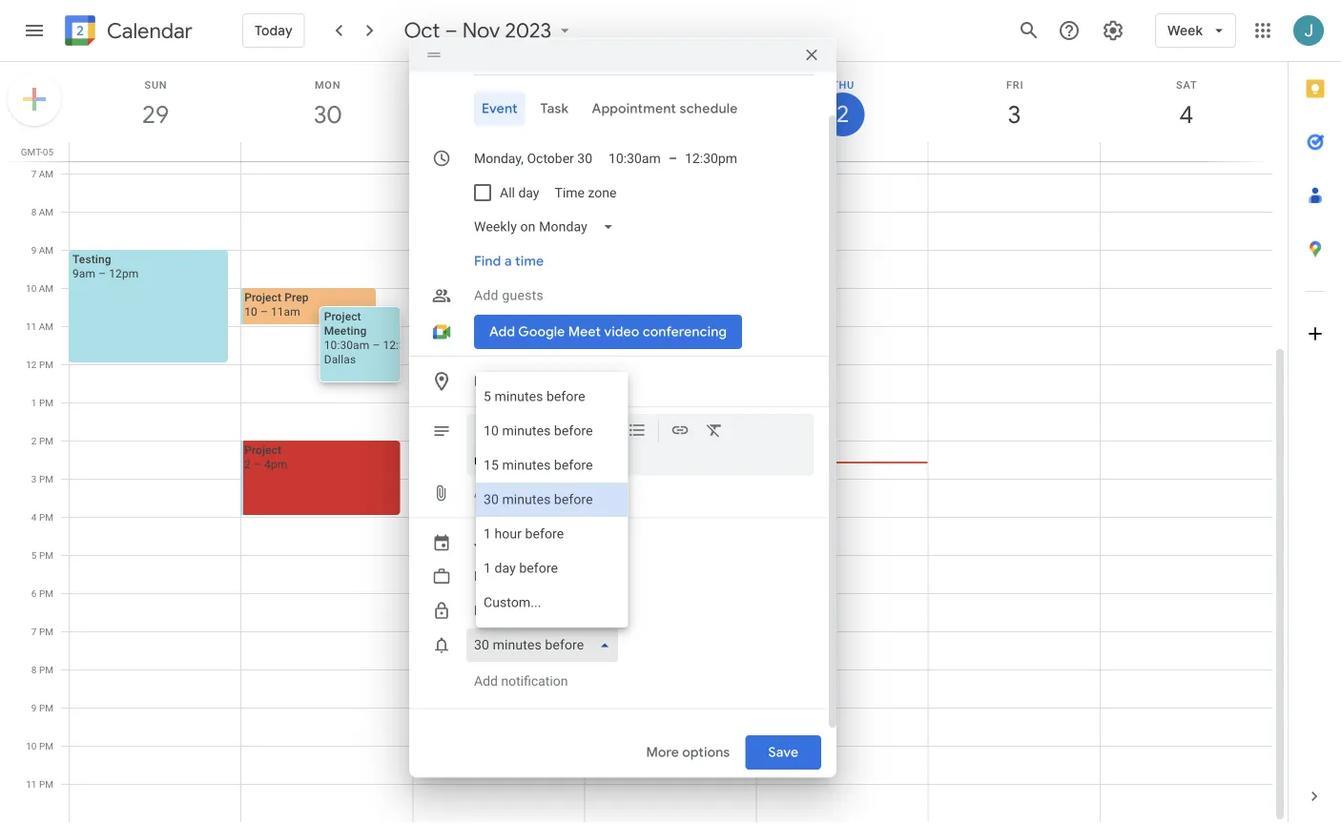 Task type: vqa. For each thing, say whether or not it's contained in the screenshot.
rightmost the 3
yes



Task type: locate. For each thing, give the bounding box(es) containing it.
event
[[482, 100, 518, 117]]

2 pm from the top
[[39, 397, 53, 408]]

10 am
[[26, 282, 53, 294]]

0 vertical spatial 4
[[1179, 99, 1192, 130]]

1 vertical spatial 9
[[31, 702, 37, 714]]

2 down thu at the top of the page
[[835, 99, 848, 129]]

29 link
[[134, 93, 178, 136]]

2 for project 2 – 4pm
[[244, 457, 251, 471]]

0 horizontal spatial 4
[[31, 511, 37, 523]]

zone
[[588, 184, 617, 200]]

am up 12 pm at the left of the page
[[39, 321, 53, 332]]

2 add from the top
[[474, 484, 498, 500]]

time zone button
[[547, 175, 624, 209]]

2 7 from the top
[[31, 626, 37, 637]]

2 vertical spatial add
[[474, 673, 498, 689]]

– left the 4pm
[[254, 457, 261, 471]]

1 vertical spatial 2
[[31, 435, 37, 447]]

event button
[[474, 91, 525, 125]]

tab list
[[1289, 62, 1341, 770], [425, 91, 814, 125]]

bold image
[[482, 420, 501, 443]]

calendar heading
[[103, 18, 193, 44]]

project 2 – 4pm
[[244, 443, 288, 471]]

option
[[476, 380, 628, 414], [476, 414, 628, 448], [476, 448, 628, 483], [476, 483, 628, 517], [476, 517, 628, 551], [476, 551, 628, 586], [476, 586, 628, 620]]

4 up 5
[[31, 511, 37, 523]]

0 horizontal spatial 2
[[31, 435, 37, 447]]

am for 7 am
[[39, 168, 53, 179]]

4 am from the top
[[39, 282, 53, 294]]

guests
[[502, 287, 544, 303]]

american
[[651, 144, 700, 157]]

0 vertical spatial project
[[244, 291, 282, 304]]

2 for thu 2
[[835, 99, 848, 129]]

7 am
[[31, 168, 53, 179]]

formatting options toolbar
[[467, 414, 814, 454]]

– right 10:30am
[[372, 338, 380, 352]]

2 vertical spatial 10
[[26, 740, 37, 752]]

2 vertical spatial 2
[[244, 457, 251, 471]]

numbered list image
[[593, 420, 613, 443]]

first day of american indian heritage month button
[[585, 142, 817, 159]]

7 pm
[[31, 626, 53, 637]]

3 option from the top
[[476, 448, 628, 483]]

heritage
[[737, 144, 781, 157]]

10
[[26, 282, 37, 294], [244, 305, 257, 318], [26, 740, 37, 752]]

12 pm
[[26, 359, 53, 370]]

1 vertical spatial 4
[[31, 511, 37, 523]]

am down 05
[[39, 168, 53, 179]]

oct – nov 2023
[[404, 17, 552, 44]]

2 9 from the top
[[31, 702, 37, 714]]

usa
[[542, 373, 568, 389]]

1 9 from the top
[[31, 244, 37, 256]]

pm for 2 pm
[[39, 435, 53, 447]]

3 link
[[993, 93, 1037, 136]]

add inside "button"
[[474, 673, 498, 689]]

project for –
[[244, 443, 282, 457]]

1 11 from the top
[[26, 321, 37, 332]]

6 pm
[[31, 588, 53, 599]]

1 8 from the top
[[31, 206, 37, 218]]

project inside project 2 – 4pm
[[244, 443, 282, 457]]

day
[[518, 184, 539, 200]]

11 for 11 am
[[26, 321, 37, 332]]

2 inside 'thu 2'
[[835, 99, 848, 129]]

am for 8 am
[[39, 206, 53, 218]]

pm right 5
[[39, 550, 53, 561]]

5 am from the top
[[39, 321, 53, 332]]

project inside project prep 10 – 11am
[[244, 291, 282, 304]]

9 for 9 am
[[31, 244, 37, 256]]

8
[[31, 206, 37, 218], [31, 664, 37, 675]]

0 vertical spatial 9
[[31, 244, 37, 256]]

12 pm from the top
[[39, 779, 53, 790]]

main drawer image
[[23, 19, 46, 42]]

project up meeting
[[324, 310, 361, 323]]

pm for 9 pm
[[39, 702, 53, 714]]

1 horizontal spatial 2
[[244, 457, 251, 471]]

10 left the 11am
[[244, 305, 257, 318]]

2 option from the top
[[476, 414, 628, 448]]

9 pm from the top
[[39, 664, 53, 675]]

add for add attachment
[[474, 484, 498, 500]]

5 pm from the top
[[39, 511, 53, 523]]

9am
[[73, 267, 95, 280]]

8 up 9 am
[[31, 206, 37, 218]]

project up the 11am
[[244, 291, 282, 304]]

0 horizontal spatial tab list
[[425, 91, 814, 125]]

8 for 8 pm
[[31, 664, 37, 675]]

11 pm from the top
[[39, 740, 53, 752]]

2 horizontal spatial 2
[[835, 99, 848, 129]]

task
[[541, 100, 569, 117]]

1 pm
[[31, 397, 53, 408]]

am down 8 am
[[39, 244, 53, 256]]

30 link
[[306, 93, 349, 136]]

today
[[255, 22, 293, 39]]

pm up 8 pm
[[39, 626, 53, 637]]

10 pm from the top
[[39, 702, 53, 714]]

a
[[505, 252, 512, 270]]

add inside dropdown button
[[474, 287, 499, 303]]

0 vertical spatial 8
[[31, 206, 37, 218]]

notification list box
[[476, 372, 628, 628]]

row inside grid
[[61, 142, 1288, 161]]

pm right 12
[[39, 359, 53, 370]]

pm down 1 pm
[[39, 435, 53, 447]]

2 down 1
[[31, 435, 37, 447]]

pm down 10 pm
[[39, 779, 53, 790]]

7 pm from the top
[[39, 588, 53, 599]]

1 horizontal spatial 4
[[1179, 99, 1192, 130]]

add for add notification
[[474, 673, 498, 689]]

– inside project 2 – 4pm
[[254, 457, 261, 471]]

8 pm from the top
[[39, 626, 53, 637]]

row
[[61, 142, 1288, 161]]

4 pm from the top
[[39, 473, 53, 485]]

pm for 11 pm
[[39, 779, 53, 790]]

am for 9 am
[[39, 244, 53, 256]]

1 cell from the left
[[70, 142, 241, 161]]

add left the notification
[[474, 673, 498, 689]]

3 am from the top
[[39, 244, 53, 256]]

add attachment button
[[467, 475, 577, 509]]

2 left the 4pm
[[244, 457, 251, 471]]

1 vertical spatial 7
[[31, 626, 37, 637]]

3 pm from the top
[[39, 435, 53, 447]]

2023
[[505, 17, 552, 44]]

0 vertical spatial 11
[[26, 321, 37, 332]]

find
[[474, 252, 501, 270]]

6 pm from the top
[[39, 550, 53, 561]]

grid
[[0, 62, 1288, 823]]

1 vertical spatial 11
[[26, 779, 37, 790]]

project
[[244, 291, 282, 304], [324, 310, 361, 323], [244, 443, 282, 457]]

1 vertical spatial project
[[324, 310, 361, 323]]

testing
[[73, 252, 111, 266]]

1 vertical spatial 3
[[31, 473, 37, 485]]

0 vertical spatial add
[[474, 287, 499, 303]]

smith
[[508, 534, 544, 550]]

1 am from the top
[[39, 168, 53, 179]]

12
[[26, 359, 37, 370]]

2 pm
[[31, 435, 53, 447]]

cell down 30 link
[[241, 142, 413, 161]]

7
[[31, 168, 37, 179], [31, 626, 37, 637]]

am down 9 am
[[39, 282, 53, 294]]

pm down 9 pm
[[39, 740, 53, 752]]

11 for 11 pm
[[26, 779, 37, 790]]

– down testing
[[98, 267, 106, 280]]

8 down 7 pm
[[31, 664, 37, 675]]

– inside project prep 10 – 11am
[[260, 305, 268, 318]]

9 up 10 am on the top
[[31, 244, 37, 256]]

project for 10:30am
[[324, 310, 361, 323]]

thu 2
[[832, 79, 855, 129]]

4
[[1179, 99, 1192, 130], [31, 511, 37, 523]]

add down find
[[474, 287, 499, 303]]

3 up 4 pm
[[31, 473, 37, 485]]

pm down 7 pm
[[39, 664, 53, 675]]

2 inside project 2 – 4pm
[[244, 457, 251, 471]]

prep
[[284, 291, 309, 304]]

0 vertical spatial 2
[[835, 99, 848, 129]]

11 down 10 pm
[[26, 779, 37, 790]]

2 8 from the top
[[31, 664, 37, 675]]

2 am from the top
[[39, 206, 53, 218]]

8 for 8 am
[[31, 206, 37, 218]]

9
[[31, 244, 37, 256], [31, 702, 37, 714]]

6
[[31, 588, 37, 599]]

1 pm from the top
[[39, 359, 53, 370]]

row containing halloween
[[61, 142, 1288, 161]]

3
[[1007, 99, 1020, 130], [31, 473, 37, 485]]

7 down the 6
[[31, 626, 37, 637]]

meeting
[[474, 452, 523, 467]]

pm right 1
[[39, 397, 53, 408]]

fri 3
[[1007, 79, 1024, 130]]

cell down 29 link
[[70, 142, 241, 161]]

11am
[[271, 305, 300, 318]]

0 vertical spatial 7
[[31, 168, 37, 179]]

grid containing 29
[[0, 62, 1288, 823]]

cell down 3 link
[[928, 142, 1100, 161]]

5 cell from the left
[[1100, 142, 1272, 161]]

–
[[445, 17, 458, 44], [669, 150, 678, 166], [98, 267, 106, 280], [260, 305, 268, 318], [372, 338, 380, 352], [254, 457, 261, 471]]

Start time text field
[[609, 141, 661, 175]]

project up the 4pm
[[244, 443, 282, 457]]

pm for 6 pm
[[39, 588, 53, 599]]

1 vertical spatial 10
[[244, 305, 257, 318]]

pm down 8 pm
[[39, 702, 53, 714]]

7 down the gmt-
[[31, 168, 37, 179]]

4 pm
[[31, 511, 53, 523]]

pm up 5 pm
[[39, 511, 53, 523]]

mon
[[315, 79, 341, 91]]

pm up 4 pm
[[39, 473, 53, 485]]

3 add from the top
[[474, 673, 498, 689]]

9 up 10 pm
[[31, 702, 37, 714]]

1 add from the top
[[474, 287, 499, 303]]

italic image
[[516, 420, 535, 443]]

am down 7 am
[[39, 206, 53, 218]]

3 down fri
[[1007, 99, 1020, 130]]

2 vertical spatial project
[[244, 443, 282, 457]]

1 vertical spatial add
[[474, 484, 498, 500]]

pm for 12 pm
[[39, 359, 53, 370]]

0 vertical spatial 10
[[26, 282, 37, 294]]

add inside button
[[474, 484, 498, 500]]

nov
[[463, 17, 500, 44]]

1 7 from the top
[[31, 168, 37, 179]]

cell
[[70, 142, 241, 161], [241, 142, 413, 161], [757, 142, 928, 161], [928, 142, 1100, 161], [1100, 142, 1272, 161]]

2 11 from the top
[[26, 779, 37, 790]]

pm right the 6
[[39, 588, 53, 599]]

pm for 7 pm
[[39, 626, 53, 637]]

find a time button
[[467, 244, 552, 278]]

cell down 4 link
[[1100, 142, 1272, 161]]

11 up 12
[[26, 321, 37, 332]]

10 up 11 am
[[26, 282, 37, 294]]

4 down sat in the right top of the page
[[1179, 99, 1192, 130]]

9 am
[[31, 244, 53, 256]]

Start date text field
[[474, 146, 593, 169]]

10 up 11 pm
[[26, 740, 37, 752]]

day
[[615, 144, 635, 157]]

add attachment
[[474, 484, 569, 500]]

3 pm
[[31, 473, 53, 485]]

4pm
[[264, 457, 288, 471]]

5 pm
[[31, 550, 53, 561]]

cell down 2 link
[[757, 142, 928, 161]]

1 horizontal spatial 3
[[1007, 99, 1020, 130]]

2
[[835, 99, 848, 129], [31, 435, 37, 447], [244, 457, 251, 471]]

attachment
[[501, 484, 569, 500]]

12pm
[[109, 267, 139, 280]]

10 for 10 am
[[26, 282, 37, 294]]

1 vertical spatial 8
[[31, 664, 37, 675]]

0 vertical spatial 3
[[1007, 99, 1020, 130]]

None field
[[467, 209, 630, 244], [467, 559, 546, 593], [467, 593, 612, 628], [467, 628, 626, 662], [467, 209, 630, 244], [467, 559, 546, 593], [467, 593, 612, 628], [467, 628, 626, 662]]

– left the 11am
[[260, 305, 268, 318]]

9 pm
[[31, 702, 53, 714]]

add down meeting at the left bottom
[[474, 484, 498, 500]]

fri
[[1007, 79, 1024, 91]]

0 horizontal spatial 3
[[31, 473, 37, 485]]

project inside the project meeting 10:30am – 12:30pm dallas
[[324, 310, 361, 323]]

task button
[[533, 91, 577, 125]]



Task type: describe. For each thing, give the bounding box(es) containing it.
week
[[1168, 22, 1203, 39]]

appointment schedule button
[[584, 91, 746, 125]]

End time text field
[[685, 141, 738, 175]]

29
[[141, 99, 168, 130]]

4 link
[[1165, 93, 1209, 136]]

project meeting 10:30am – 12:30pm dallas
[[324, 310, 429, 366]]

7 option from the top
[[476, 586, 628, 620]]

pm for 5 pm
[[39, 550, 53, 561]]

prep
[[554, 452, 581, 467]]

week button
[[1155, 8, 1236, 53]]

10 inside project prep 10 – 11am
[[244, 305, 257, 318]]

3 inside fri 3
[[1007, 99, 1020, 130]]

tx,
[[518, 373, 538, 389]]

first
[[590, 144, 613, 157]]

Description text field
[[474, 452, 806, 467]]

add notification
[[474, 673, 568, 689]]

time zone
[[555, 184, 617, 200]]

pm for 3 pm
[[39, 473, 53, 485]]

– inside testing 9am – 12pm
[[98, 267, 106, 280]]

notification
[[501, 673, 568, 689]]

gmt-
[[21, 146, 43, 157]]

month
[[784, 144, 817, 157]]

bulleted list image
[[628, 420, 647, 443]]

today button
[[242, 8, 305, 53]]

add notification button
[[467, 658, 576, 704]]

11 pm
[[26, 779, 53, 790]]

– inside the project meeting 10:30am – 12:30pm dallas
[[372, 338, 380, 352]]

pm for 1 pm
[[39, 397, 53, 408]]

dallas, tx, usa button
[[467, 364, 814, 398]]

indian
[[703, 144, 734, 157]]

underline image
[[550, 420, 570, 443]]

4 cell from the left
[[928, 142, 1100, 161]]

settings menu image
[[1102, 19, 1125, 42]]

schedule
[[680, 100, 738, 117]]

add guests
[[474, 287, 544, 303]]

5
[[31, 550, 37, 561]]

05
[[43, 146, 53, 157]]

to element
[[669, 150, 678, 166]]

– right of
[[669, 150, 678, 166]]

john smith
[[474, 534, 544, 550]]

calendar
[[107, 18, 193, 44]]

tab list containing event
[[425, 91, 814, 125]]

appointment schedule
[[592, 100, 738, 117]]

meeting with prep
[[474, 452, 581, 467]]

11 am
[[26, 321, 53, 332]]

dallas
[[324, 353, 356, 366]]

oct – nov 2023 button
[[397, 17, 582, 44]]

2 cell from the left
[[241, 142, 413, 161]]

add for add guests
[[474, 287, 499, 303]]

3 cell from the left
[[757, 142, 928, 161]]

am for 11 am
[[39, 321, 53, 332]]

10 for 10 pm
[[26, 740, 37, 752]]

7 for 7 pm
[[31, 626, 37, 637]]

pm for 8 pm
[[39, 664, 53, 675]]

insert link image
[[671, 420, 690, 443]]

1
[[31, 397, 37, 408]]

4 inside sat 4
[[1179, 99, 1192, 130]]

gmt-05
[[21, 146, 53, 157]]

halloween
[[418, 144, 472, 157]]

9 for 9 pm
[[31, 702, 37, 714]]

4 option from the top
[[476, 483, 628, 517]]

10:30am
[[324, 338, 370, 352]]

am for 10 am
[[39, 282, 53, 294]]

time
[[555, 184, 585, 200]]

sun
[[144, 79, 167, 91]]

sun 29
[[141, 79, 168, 130]]

project prep 10 – 11am
[[244, 291, 309, 318]]

1 option from the top
[[476, 380, 628, 414]]

12:30pm
[[383, 338, 429, 352]]

10 pm
[[26, 740, 53, 752]]

calendar element
[[61, 11, 193, 53]]

7 for 7 am
[[31, 168, 37, 179]]

halloween button
[[413, 142, 573, 159]]

6 option from the top
[[476, 551, 628, 586]]

thu
[[832, 79, 855, 91]]

mon 30
[[313, 79, 341, 130]]

add guests button
[[467, 278, 814, 312]]

all day
[[500, 184, 539, 200]]

dallas, tx, usa
[[474, 373, 568, 389]]

1 horizontal spatial tab list
[[1289, 62, 1341, 770]]

with
[[526, 452, 551, 467]]

first day of american indian heritage month
[[590, 144, 817, 157]]

8 pm
[[31, 664, 53, 675]]

time
[[515, 252, 544, 270]]

project for 10
[[244, 291, 282, 304]]

sat 4
[[1176, 79, 1198, 130]]

pm for 4 pm
[[39, 511, 53, 523]]

find a time
[[474, 252, 544, 270]]

oct
[[404, 17, 440, 44]]

testing 9am – 12pm
[[73, 252, 139, 280]]

meeting
[[324, 324, 367, 337]]

remove formatting image
[[705, 420, 724, 443]]

all
[[500, 184, 515, 200]]

5 option from the top
[[476, 517, 628, 551]]

sat
[[1176, 79, 1198, 91]]

Add title text field
[[474, 44, 814, 73]]

of
[[637, 144, 648, 157]]

– right oct
[[445, 17, 458, 44]]

pm for 10 pm
[[39, 740, 53, 752]]

8 am
[[31, 206, 53, 218]]



